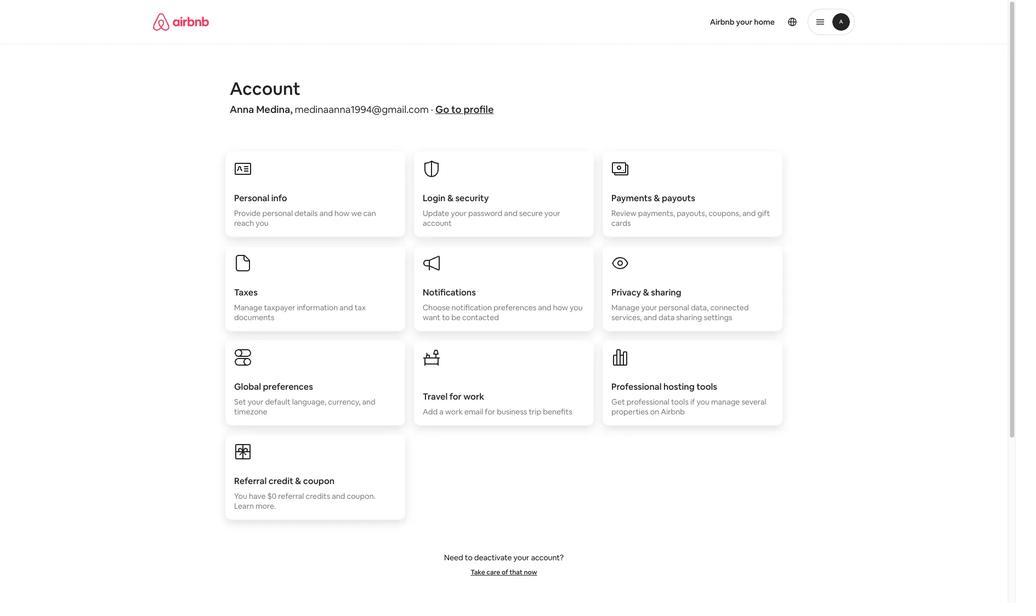 Task type: describe. For each thing, give the bounding box(es) containing it.
global preferences set your default language, currency, and timezone
[[234, 381, 376, 417]]

update
[[423, 209, 450, 218]]

take
[[471, 568, 486, 577]]

login
[[423, 193, 446, 204]]

taxes manage taxpayer information and tax documents
[[234, 287, 366, 323]]

travel
[[423, 391, 448, 403]]

contacted
[[463, 313, 499, 323]]

your inside need to deactivate your account? take care of that now
[[514, 553, 530, 563]]

account anna medina , medinaanna1994@gmail.com · go to profile
[[230, 77, 494, 116]]

that
[[510, 568, 523, 577]]

professional
[[612, 381, 662, 393]]

travel for work add a work email for business trip benefits
[[423, 391, 573, 417]]

get
[[612, 397, 625, 407]]

how inside 'notifications choose notification preferences and how you want to be contacted'
[[553, 303, 569, 313]]

and inside payments & payouts review payments, payouts, coupons, and gift cards
[[743, 209, 756, 218]]

payments & payouts review payments, payouts, coupons, and gift cards
[[612, 193, 771, 228]]

professional
[[627, 397, 670, 407]]

we
[[351, 209, 362, 218]]

documents
[[234, 313, 275, 323]]

hosting
[[664, 381, 695, 393]]

1 vertical spatial sharing
[[677, 313, 703, 323]]

personal
[[234, 193, 270, 204]]

be
[[452, 313, 461, 323]]

now
[[524, 568, 538, 577]]

timezone
[[234, 407, 268, 417]]

0 vertical spatial work
[[464, 391, 485, 403]]

learn
[[234, 502, 254, 511]]

& for privacy
[[644, 287, 650, 299]]

if
[[691, 397, 695, 407]]

need
[[444, 553, 464, 563]]

provide
[[234, 209, 261, 218]]

privacy & sharing manage your personal data, connected services, and data sharing settings
[[612, 287, 749, 323]]

coupon.
[[347, 492, 376, 502]]

payouts
[[662, 193, 696, 204]]

privacy
[[612, 287, 642, 299]]

and inside 'notifications choose notification preferences and how you want to be contacted'
[[538, 303, 552, 313]]

your right secure
[[545, 209, 561, 218]]

and inside global preferences set your default language, currency, and timezone
[[362, 397, 376, 407]]

details
[[295, 209, 318, 218]]

payments
[[612, 193, 652, 204]]

data,
[[691, 303, 709, 313]]

go to profile link
[[436, 103, 494, 116]]

trip
[[529, 407, 542, 417]]

& for login
[[448, 193, 454, 204]]

notifications choose notification preferences and how you want to be contacted
[[423, 287, 583, 323]]

review
[[612, 209, 637, 218]]

how inside the personal info provide personal details and how we can reach you
[[335, 209, 350, 218]]

& for payments
[[654, 193, 660, 204]]

and inside taxes manage taxpayer information and tax documents
[[340, 303, 353, 313]]

your inside privacy & sharing manage your personal data, connected services, and data sharing settings
[[642, 303, 658, 313]]

anna
[[230, 103, 254, 116]]

1 horizontal spatial for
[[485, 407, 496, 417]]

services,
[[612, 313, 642, 323]]

business
[[497, 407, 528, 417]]

benefits
[[543, 407, 573, 417]]

properties
[[612, 407, 649, 417]]

data
[[659, 313, 675, 323]]

global
[[234, 381, 261, 393]]

add
[[423, 407, 438, 417]]

airbnb your home link
[[704, 10, 782, 33]]

home
[[755, 17, 775, 27]]

·
[[431, 103, 434, 116]]

a
[[440, 407, 444, 417]]

security
[[456, 193, 489, 204]]

manage inside privacy & sharing manage your personal data, connected services, and data sharing settings
[[612, 303, 640, 313]]

account
[[230, 77, 301, 100]]

referral
[[278, 492, 304, 502]]

tax
[[355, 303, 366, 313]]

more.
[[256, 502, 276, 511]]

$0
[[267, 492, 277, 502]]

information
[[297, 303, 338, 313]]

,
[[290, 103, 293, 116]]

0 vertical spatial tools
[[697, 381, 718, 393]]

connected
[[711, 303, 749, 313]]

personal inside privacy & sharing manage your personal data, connected services, and data sharing settings
[[659, 303, 690, 313]]

personal inside the personal info provide personal details and how we can reach you
[[263, 209, 293, 218]]

currency,
[[328, 397, 361, 407]]

gift
[[758, 209, 771, 218]]



Task type: locate. For each thing, give the bounding box(es) containing it.
and
[[320, 209, 333, 218], [504, 209, 518, 218], [743, 209, 756, 218], [340, 303, 353, 313], [538, 303, 552, 313], [644, 313, 657, 323], [362, 397, 376, 407], [332, 492, 345, 502]]

0 horizontal spatial preferences
[[263, 381, 313, 393]]

& inside 'login & security update your password and secure your account'
[[448, 193, 454, 204]]

your left home
[[737, 17, 753, 27]]

your inside global preferences set your default language, currency, and timezone
[[248, 397, 264, 407]]

language,
[[292, 397, 327, 407]]

& inside referral credit & coupon you have $0 referral credits and coupon. learn more.
[[295, 476, 301, 487]]

preferences up default on the left
[[263, 381, 313, 393]]

secure
[[519, 209, 543, 218]]

1 vertical spatial preferences
[[263, 381, 313, 393]]

manage down taxes
[[234, 303, 263, 313]]

1 horizontal spatial airbnb
[[710, 17, 735, 27]]

payments,
[[639, 209, 676, 218]]

tools left if
[[672, 397, 689, 407]]

notification
[[452, 303, 492, 313]]

password
[[469, 209, 503, 218]]

medinaanna1994@gmail.com
[[295, 103, 429, 116]]

tools up manage
[[697, 381, 718, 393]]

1 horizontal spatial work
[[464, 391, 485, 403]]

preferences right 'notification'
[[494, 303, 537, 313]]

to inside 'notifications choose notification preferences and how you want to be contacted'
[[442, 313, 450, 323]]

0 horizontal spatial airbnb
[[661, 407, 685, 417]]

work
[[464, 391, 485, 403], [445, 407, 463, 417]]

0 vertical spatial to
[[452, 103, 462, 116]]

cards
[[612, 218, 631, 228]]

& up payments, at the top of page
[[654, 193, 660, 204]]

airbnb inside 'profile' element
[[710, 17, 735, 27]]

0 vertical spatial preferences
[[494, 303, 537, 313]]

payouts,
[[677, 209, 707, 218]]

and inside 'login & security update your password and secure your account'
[[504, 209, 518, 218]]

to inside 'account anna medina , medinaanna1994@gmail.com · go to profile'
[[452, 103, 462, 116]]

taxes
[[234, 287, 258, 299]]

several
[[742, 397, 767, 407]]

you
[[234, 492, 247, 502]]

1 vertical spatial for
[[485, 407, 496, 417]]

0 vertical spatial for
[[450, 391, 462, 403]]

to inside need to deactivate your account? take care of that now
[[465, 553, 473, 563]]

1 vertical spatial tools
[[672, 397, 689, 407]]

login & security update your password and secure your account
[[423, 193, 561, 228]]

& right the login
[[448, 193, 454, 204]]

1 horizontal spatial personal
[[659, 303, 690, 313]]

need to deactivate your account? take care of that now
[[444, 553, 564, 577]]

personal left data,
[[659, 303, 690, 313]]

1 horizontal spatial manage
[[612, 303, 640, 313]]

coupons,
[[709, 209, 741, 218]]

of
[[502, 568, 508, 577]]

sharing right data
[[677, 313, 703, 323]]

have
[[249, 492, 266, 502]]

reach
[[234, 218, 254, 228]]

your
[[737, 17, 753, 27], [451, 209, 467, 218], [545, 209, 561, 218], [642, 303, 658, 313], [248, 397, 264, 407], [514, 553, 530, 563]]

manage
[[712, 397, 740, 407]]

to
[[452, 103, 462, 116], [442, 313, 450, 323], [465, 553, 473, 563]]

preferences
[[494, 303, 537, 313], [263, 381, 313, 393]]

1 horizontal spatial you
[[570, 303, 583, 313]]

&
[[448, 193, 454, 204], [654, 193, 660, 204], [644, 287, 650, 299], [295, 476, 301, 487]]

to right 'need'
[[465, 553, 473, 563]]

0 vertical spatial sharing
[[651, 287, 682, 299]]

1 horizontal spatial how
[[553, 303, 569, 313]]

email
[[465, 407, 484, 417]]

your up that
[[514, 553, 530, 563]]

profile
[[464, 103, 494, 116]]

credit
[[269, 476, 293, 487]]

0 horizontal spatial you
[[256, 218, 269, 228]]

0 vertical spatial personal
[[263, 209, 293, 218]]

account
[[423, 218, 452, 228]]

and inside privacy & sharing manage your personal data, connected services, and data sharing settings
[[644, 313, 657, 323]]

0 horizontal spatial work
[[445, 407, 463, 417]]

to left be
[[442, 313, 450, 323]]

2 manage from the left
[[612, 303, 640, 313]]

account?
[[531, 553, 564, 563]]

work right "a"
[[445, 407, 463, 417]]

sharing
[[651, 287, 682, 299], [677, 313, 703, 323]]

your down security
[[451, 209, 467, 218]]

0 vertical spatial you
[[256, 218, 269, 228]]

manage inside taxes manage taxpayer information and tax documents
[[234, 303, 263, 313]]

can
[[364, 209, 376, 218]]

credits
[[306, 492, 330, 502]]

settings
[[704, 313, 733, 323]]

1 vertical spatial how
[[553, 303, 569, 313]]

care
[[487, 568, 501, 577]]

you right if
[[697, 397, 710, 407]]

1 horizontal spatial tools
[[697, 381, 718, 393]]

0 horizontal spatial for
[[450, 391, 462, 403]]

your left data
[[642, 303, 658, 313]]

you right reach at the left top of the page
[[256, 218, 269, 228]]

1 manage from the left
[[234, 303, 263, 313]]

0 horizontal spatial tools
[[672, 397, 689, 407]]

you inside 'notifications choose notification preferences and how you want to be contacted'
[[570, 303, 583, 313]]

preferences inside 'notifications choose notification preferences and how you want to be contacted'
[[494, 303, 537, 313]]

& inside privacy & sharing manage your personal data, connected services, and data sharing settings
[[644, 287, 650, 299]]

and inside referral credit & coupon you have $0 referral credits and coupon. learn more.
[[332, 492, 345, 502]]

0 horizontal spatial to
[[442, 313, 450, 323]]

choose
[[423, 303, 450, 313]]

airbnb left home
[[710, 17, 735, 27]]

on
[[651, 407, 660, 417]]

take care of that now link
[[471, 568, 538, 577]]

professional hosting tools get professional tools if you manage several properties on airbnb
[[612, 381, 767, 417]]

manage down privacy
[[612, 303, 640, 313]]

airbnb right the on
[[661, 407, 685, 417]]

1 vertical spatial personal
[[659, 303, 690, 313]]

airbnb your home
[[710, 17, 775, 27]]

0 horizontal spatial personal
[[263, 209, 293, 218]]

1 vertical spatial you
[[570, 303, 583, 313]]

for right the travel
[[450, 391, 462, 403]]

you inside professional hosting tools get professional tools if you manage several properties on airbnb
[[697, 397, 710, 407]]

notifications
[[423, 287, 476, 299]]

1 vertical spatial to
[[442, 313, 450, 323]]

& up referral
[[295, 476, 301, 487]]

1 horizontal spatial to
[[452, 103, 462, 116]]

2 vertical spatial to
[[465, 553, 473, 563]]

go
[[436, 103, 450, 116]]

2 horizontal spatial to
[[465, 553, 473, 563]]

0 vertical spatial how
[[335, 209, 350, 218]]

you
[[256, 218, 269, 228], [570, 303, 583, 313], [697, 397, 710, 407]]

for right email on the bottom of page
[[485, 407, 496, 417]]

personal
[[263, 209, 293, 218], [659, 303, 690, 313]]

work up email on the bottom of page
[[464, 391, 485, 403]]

1 horizontal spatial preferences
[[494, 303, 537, 313]]

your inside 'profile' element
[[737, 17, 753, 27]]

for
[[450, 391, 462, 403], [485, 407, 496, 417]]

want
[[423, 313, 441, 323]]

0 horizontal spatial how
[[335, 209, 350, 218]]

taxpayer
[[264, 303, 295, 313]]

personal down the info
[[263, 209, 293, 218]]

& right privacy
[[644, 287, 650, 299]]

preferences inside global preferences set your default language, currency, and timezone
[[263, 381, 313, 393]]

referral credit & coupon you have $0 referral credits and coupon. learn more.
[[234, 476, 376, 511]]

2 horizontal spatial you
[[697, 397, 710, 407]]

profile element
[[517, 0, 855, 44]]

deactivate
[[475, 553, 512, 563]]

coupon
[[303, 476, 335, 487]]

default
[[265, 397, 291, 407]]

to right go at the top left
[[452, 103, 462, 116]]

you left services,
[[570, 303, 583, 313]]

1 vertical spatial work
[[445, 407, 463, 417]]

& inside payments & payouts review payments, payouts, coupons, and gift cards
[[654, 193, 660, 204]]

2 vertical spatial you
[[697, 397, 710, 407]]

1 vertical spatial airbnb
[[661, 407, 685, 417]]

airbnb
[[710, 17, 735, 27], [661, 407, 685, 417]]

info
[[271, 193, 287, 204]]

airbnb inside professional hosting tools get professional tools if you manage several properties on airbnb
[[661, 407, 685, 417]]

personal info provide personal details and how we can reach you
[[234, 193, 376, 228]]

your right set
[[248, 397, 264, 407]]

0 vertical spatial airbnb
[[710, 17, 735, 27]]

0 horizontal spatial manage
[[234, 303, 263, 313]]

you inside the personal info provide personal details and how we can reach you
[[256, 218, 269, 228]]

and inside the personal info provide personal details and how we can reach you
[[320, 209, 333, 218]]

set
[[234, 397, 246, 407]]

sharing up data
[[651, 287, 682, 299]]

referral
[[234, 476, 267, 487]]



Task type: vqa. For each thing, say whether or not it's contained in the screenshot.
the 'conditioning' on the top left of page
no



